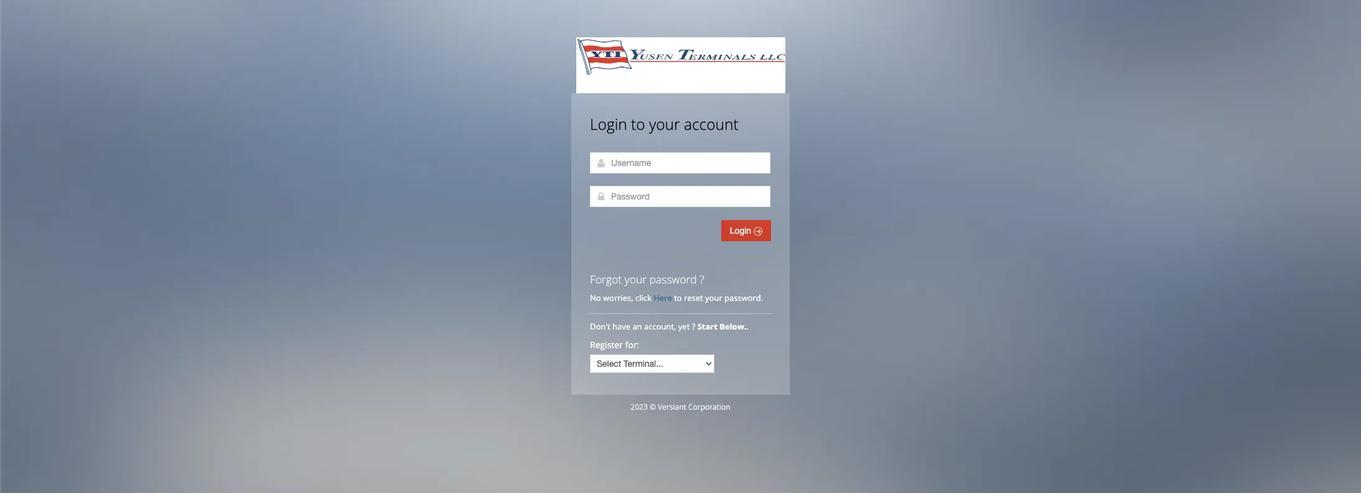 Task type: describe. For each thing, give the bounding box(es) containing it.
yet
[[678, 321, 690, 332]]

for:
[[625, 339, 639, 351]]

2 vertical spatial your
[[705, 293, 722, 304]]

Password password field
[[590, 186, 771, 207]]

reset
[[684, 293, 703, 304]]

2023
[[631, 402, 648, 413]]

2023 © versiant corporation
[[631, 402, 730, 413]]

? inside forgot your password ? no worries, click here to reset your password.
[[700, 272, 704, 287]]

©
[[650, 402, 656, 413]]

click
[[635, 293, 652, 304]]

0 horizontal spatial ?
[[692, 321, 695, 332]]

no
[[590, 293, 601, 304]]

register for:
[[590, 339, 639, 351]]

start
[[697, 321, 718, 332]]

worries,
[[603, 293, 633, 304]]

swapright image
[[754, 227, 762, 236]]

have
[[612, 321, 631, 332]]

to inside forgot your password ? no worries, click here to reset your password.
[[674, 293, 682, 304]]

below.
[[720, 321, 747, 332]]

user image
[[596, 158, 606, 168]]



Task type: locate. For each thing, give the bounding box(es) containing it.
to
[[631, 114, 645, 134], [674, 293, 682, 304]]

your up click
[[625, 272, 647, 287]]

login to your account
[[590, 114, 739, 134]]

login
[[590, 114, 627, 134], [730, 226, 754, 236]]

your up username text field
[[649, 114, 680, 134]]

?
[[700, 272, 704, 287], [692, 321, 695, 332]]

login for login
[[730, 226, 754, 236]]

1 horizontal spatial ?
[[700, 272, 704, 287]]

0 vertical spatial ?
[[700, 272, 704, 287]]

1 vertical spatial ?
[[692, 321, 695, 332]]

register
[[590, 339, 623, 351]]

corporation
[[688, 402, 730, 413]]

login inside button
[[730, 226, 754, 236]]

1 vertical spatial login
[[730, 226, 754, 236]]

account,
[[644, 321, 676, 332]]

2 horizontal spatial your
[[705, 293, 722, 304]]

login for login to your account
[[590, 114, 627, 134]]

0 horizontal spatial to
[[631, 114, 645, 134]]

0 vertical spatial your
[[649, 114, 680, 134]]

Username text field
[[590, 152, 771, 174]]

versiant
[[658, 402, 686, 413]]

? up reset
[[700, 272, 704, 287]]

don't have an account, yet ? start below. .
[[590, 321, 751, 332]]

login button
[[721, 220, 771, 241]]

0 horizontal spatial your
[[625, 272, 647, 287]]

account
[[684, 114, 739, 134]]

.
[[747, 321, 749, 332]]

your right reset
[[705, 293, 722, 304]]

your
[[649, 114, 680, 134], [625, 272, 647, 287], [705, 293, 722, 304]]

0 vertical spatial login
[[590, 114, 627, 134]]

1 vertical spatial your
[[625, 272, 647, 287]]

forgot
[[590, 272, 622, 287]]

here
[[654, 293, 672, 304]]

here link
[[654, 293, 672, 304]]

1 vertical spatial to
[[674, 293, 682, 304]]

lock image
[[596, 192, 606, 202]]

password.
[[725, 293, 763, 304]]

to right here
[[674, 293, 682, 304]]

don't
[[590, 321, 610, 332]]

to up username text field
[[631, 114, 645, 134]]

0 horizontal spatial login
[[590, 114, 627, 134]]

1 horizontal spatial login
[[730, 226, 754, 236]]

1 horizontal spatial your
[[649, 114, 680, 134]]

0 vertical spatial to
[[631, 114, 645, 134]]

forgot your password ? no worries, click here to reset your password.
[[590, 272, 763, 304]]

password
[[650, 272, 697, 287]]

? right yet
[[692, 321, 695, 332]]

an
[[633, 321, 642, 332]]

1 horizontal spatial to
[[674, 293, 682, 304]]



